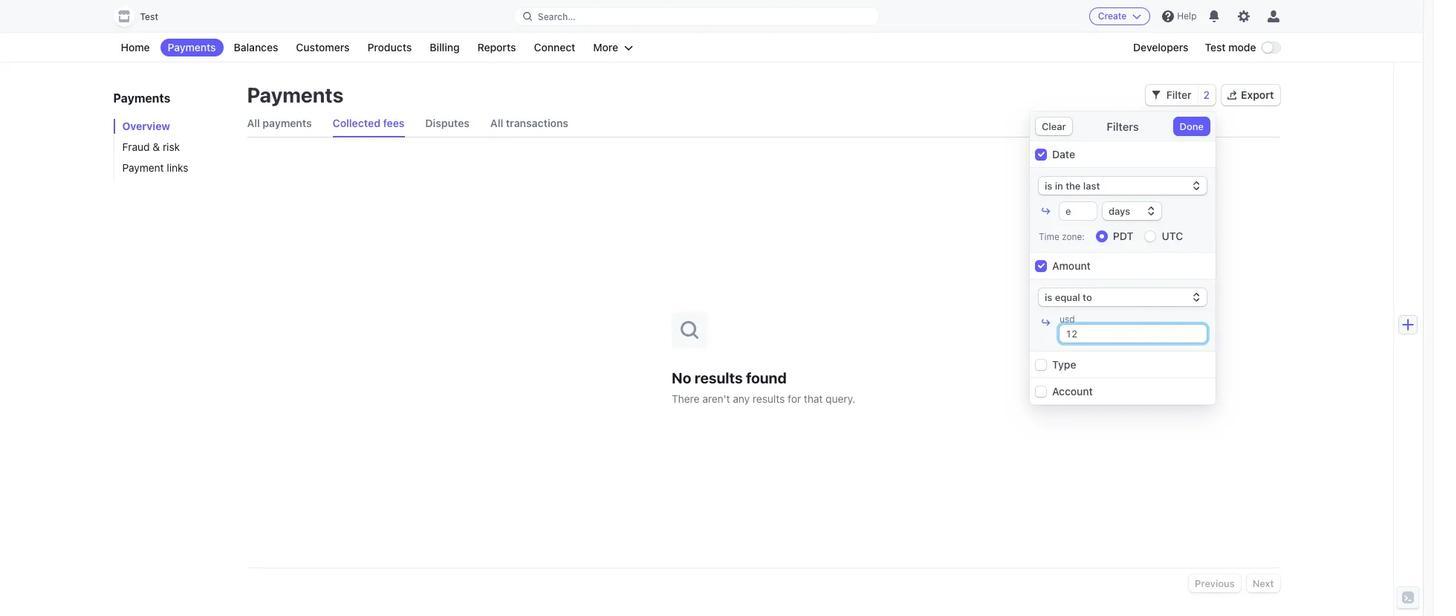 Task type: vqa. For each thing, say whether or not it's contained in the screenshot.
"Next" button
yes



Task type: describe. For each thing, give the bounding box(es) containing it.
customers
[[296, 41, 350, 54]]

time zone:
[[1039, 231, 1085, 242]]

done button
[[1174, 117, 1210, 135]]

amount
[[1053, 259, 1091, 272]]

date
[[1053, 148, 1076, 161]]

aren't
[[703, 392, 731, 405]]

collected fees
[[333, 117, 405, 129]]

payment links
[[122, 161, 188, 174]]

fees
[[383, 117, 405, 129]]

utc
[[1162, 230, 1184, 242]]

export button
[[1222, 85, 1281, 106]]

Search… text field
[[514, 7, 880, 26]]

clear
[[1042, 120, 1067, 132]]

overview link
[[113, 119, 232, 134]]

0 horizontal spatial results
[[695, 369, 743, 386]]

transactions
[[506, 117, 569, 129]]

no results found there aren't any results for that query.
[[672, 369, 856, 405]]

next button
[[1247, 575, 1281, 593]]

filter
[[1167, 88, 1192, 101]]

links
[[167, 161, 188, 174]]

clear button
[[1036, 117, 1073, 135]]

connect
[[534, 41, 576, 54]]

all for all payments
[[247, 117, 260, 129]]

mode
[[1229, 41, 1257, 54]]

query.
[[826, 392, 856, 405]]

next
[[1253, 578, 1275, 590]]

tab list containing all payments
[[247, 110, 1281, 138]]

payments link
[[160, 39, 223, 57]]

create
[[1099, 10, 1127, 22]]

test for test mode
[[1206, 41, 1226, 54]]

previous
[[1196, 578, 1235, 590]]

done
[[1180, 120, 1204, 132]]

payments up overview
[[113, 91, 171, 105]]

previous button
[[1190, 575, 1241, 593]]

test mode
[[1206, 41, 1257, 54]]

disputes
[[426, 117, 470, 129]]

disputes link
[[426, 110, 470, 137]]

export
[[1242, 88, 1275, 101]]

payments inside payments link
[[168, 41, 216, 54]]

filters
[[1107, 120, 1140, 133]]

test button
[[113, 6, 173, 27]]



Task type: locate. For each thing, give the bounding box(es) containing it.
all left transactions
[[491, 117, 504, 129]]

payments
[[263, 117, 312, 129]]

all left payments
[[247, 117, 260, 129]]

results
[[695, 369, 743, 386], [753, 392, 785, 405]]

account
[[1053, 385, 1094, 398]]

balances
[[234, 41, 278, 54]]

products link
[[360, 39, 420, 57]]

0 horizontal spatial test
[[140, 11, 158, 22]]

results down found
[[753, 392, 785, 405]]

svg image
[[1152, 91, 1161, 100]]

pdt
[[1114, 230, 1134, 242]]

search…
[[538, 11, 576, 22]]

test for test
[[140, 11, 158, 22]]

0 vertical spatial test
[[140, 11, 158, 22]]

1 vertical spatial results
[[753, 392, 785, 405]]

collected
[[333, 117, 381, 129]]

1 vertical spatial test
[[1206, 41, 1226, 54]]

there
[[672, 392, 700, 405]]

all
[[247, 117, 260, 129], [491, 117, 504, 129]]

no
[[672, 369, 692, 386]]

developers link
[[1126, 39, 1197, 57]]

for
[[788, 392, 802, 405]]

2
[[1204, 88, 1210, 101]]

0 horizontal spatial all
[[247, 117, 260, 129]]

payments
[[168, 41, 216, 54], [247, 83, 344, 107], [113, 91, 171, 105]]

found
[[746, 369, 787, 386]]

results up aren't
[[695, 369, 743, 386]]

reports
[[478, 41, 516, 54]]

help button
[[1157, 4, 1203, 28]]

connect link
[[527, 39, 583, 57]]

customers link
[[289, 39, 357, 57]]

risk
[[163, 141, 180, 153]]

fraud & risk link
[[113, 140, 232, 155]]

home link
[[113, 39, 157, 57]]

&
[[153, 141, 160, 153]]

1 horizontal spatial results
[[753, 392, 785, 405]]

overview
[[122, 120, 170, 132]]

fraud & risk
[[122, 141, 180, 153]]

all transactions
[[491, 117, 569, 129]]

billing
[[430, 41, 460, 54]]

all for all transactions
[[491, 117, 504, 129]]

help
[[1178, 10, 1197, 22]]

fraud
[[122, 141, 150, 153]]

Search… search field
[[514, 7, 880, 26]]

zone:
[[1063, 231, 1085, 242]]

products
[[368, 41, 412, 54]]

any
[[733, 392, 750, 405]]

balances link
[[226, 39, 286, 57]]

time
[[1039, 231, 1060, 242]]

home
[[121, 41, 150, 54]]

billing link
[[422, 39, 467, 57]]

1 all from the left
[[247, 117, 260, 129]]

payment links link
[[113, 161, 232, 175]]

reports link
[[470, 39, 524, 57]]

usd
[[1060, 314, 1076, 325]]

test inside test button
[[140, 11, 158, 22]]

0 number field
[[1060, 325, 1207, 343]]

all transactions link
[[491, 110, 569, 137]]

more
[[594, 41, 619, 54]]

payments up payments
[[247, 83, 344, 107]]

all payments
[[247, 117, 312, 129]]

test up "home"
[[140, 11, 158, 22]]

test
[[140, 11, 158, 22], [1206, 41, 1226, 54]]

1 horizontal spatial test
[[1206, 41, 1226, 54]]

type
[[1053, 358, 1077, 371]]

collected fees link
[[333, 110, 405, 137]]

that
[[804, 392, 823, 405]]

test left mode
[[1206, 41, 1226, 54]]

all payments link
[[247, 110, 312, 137]]

2 all from the left
[[491, 117, 504, 129]]

payments right "home"
[[168, 41, 216, 54]]

0 vertical spatial results
[[695, 369, 743, 386]]

developers
[[1134, 41, 1189, 54]]

more button
[[586, 39, 641, 57]]

None number field
[[1060, 202, 1097, 220]]

create button
[[1090, 7, 1151, 25]]

payment
[[122, 161, 164, 174]]

tab list
[[247, 110, 1281, 138]]

1 horizontal spatial all
[[491, 117, 504, 129]]



